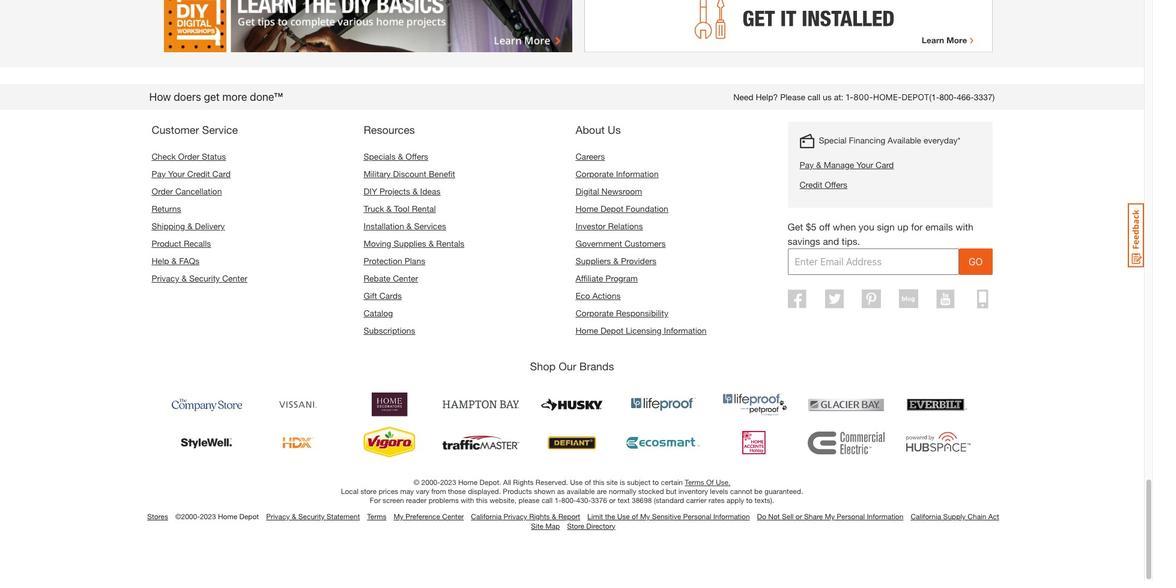 Task type: vqa. For each thing, say whether or not it's contained in the screenshot.
Reserved.
yes



Task type: locate. For each thing, give the bounding box(es) containing it.
call left as
[[542, 496, 553, 505]]

use.
[[716, 478, 731, 487]]

or inside © 2000-2023 home depot. all rights reserved. use of this site is subject to certain terms of use. local store prices may vary from those displayed. products shown as available are normally stocked but inventory levels cannot be guaranteed. for screen reader problems with this website, please call 1-800-430-3376 or text 38698 (standard carrier rates apply to texts).
[[609, 496, 616, 505]]

how
[[149, 91, 171, 103]]

0 horizontal spatial this
[[476, 496, 488, 505]]

privacy & security statement link
[[266, 512, 360, 521]]

check
[[152, 151, 176, 162]]

& left statement
[[292, 512, 296, 521]]

0 horizontal spatial your
[[168, 169, 185, 179]]

center down plans
[[393, 273, 418, 284]]

local
[[341, 487, 358, 496]]

recalls
[[184, 238, 211, 249]]

inventory
[[679, 487, 708, 496]]

limit the use of my sensitive personal information
[[587, 512, 750, 521]]

subscriptions link
[[364, 326, 415, 336]]

learn the basics with our digital workshops image
[[164, 0, 572, 52]]

1 personal from the left
[[683, 512, 711, 521]]

personal down carrier
[[683, 512, 711, 521]]

lifeproof flooring image
[[625, 388, 702, 422]]

hubspace smart home image
[[899, 426, 976, 460]]

1 horizontal spatial terms
[[685, 478, 704, 487]]

1 horizontal spatial 800-
[[854, 92, 873, 102]]

shipping & delivery
[[152, 221, 225, 231]]

0 vertical spatial of
[[585, 478, 591, 487]]

corporate for corporate responsibility
[[576, 308, 614, 318]]

1 vertical spatial use
[[617, 512, 630, 521]]

offers down manage
[[825, 180, 847, 190]]

rights
[[513, 478, 534, 487], [529, 512, 550, 521]]

responsibility
[[616, 308, 668, 318]]

catalog
[[364, 308, 393, 318]]

1 vertical spatial depot
[[601, 326, 623, 336]]

0 vertical spatial rights
[[513, 478, 534, 487]]

& right help
[[171, 256, 177, 266]]

please
[[780, 92, 805, 102]]

financing
[[849, 135, 885, 145]]

use right as
[[570, 478, 583, 487]]

1 horizontal spatial with
[[956, 221, 973, 232]]

1 california from the left
[[471, 512, 502, 521]]

corporate information link
[[576, 169, 659, 179]]

©
[[414, 478, 419, 487]]

depot
[[601, 204, 623, 214], [601, 326, 623, 336], [239, 512, 259, 521]]

0 horizontal spatial order
[[152, 186, 173, 196]]

my right share
[[825, 512, 835, 521]]

california left supply
[[911, 512, 941, 521]]

rental
[[412, 204, 436, 214]]

your up the order cancellation link at top left
[[168, 169, 185, 179]]

0 horizontal spatial center
[[222, 273, 247, 284]]

2023 right stores "link"
[[200, 512, 216, 521]]

home right ©2000-
[[218, 512, 237, 521]]

prices
[[379, 487, 398, 496]]

limit the use of my sensitive personal information link
[[587, 512, 750, 521]]

& left tool
[[386, 204, 392, 214]]

get
[[204, 91, 220, 103]]

2 horizontal spatial my
[[825, 512, 835, 521]]

0 horizontal spatial 2023
[[200, 512, 216, 521]]

0 horizontal spatial security
[[189, 273, 220, 284]]

2 corporate from the top
[[576, 308, 614, 318]]

to left certain
[[653, 478, 659, 487]]

husky image
[[534, 388, 611, 422]]

to left be
[[746, 496, 753, 505]]

trafficmaster image
[[442, 426, 519, 460]]

1 vertical spatial call
[[542, 496, 553, 505]]

privacy & security statement
[[266, 512, 360, 521]]

pay for pay & manage your card
[[800, 160, 814, 170]]

© 2000-2023 home depot. all rights reserved. use of this site is subject to certain terms of use. local store prices may vary from those displayed. products shown as available are normally stocked but inventory levels cannot be guaranteed. for screen reader problems with this website, please call 1-800-430-3376 or text 38698 (standard carrier rates apply to texts).
[[341, 478, 803, 505]]

1 horizontal spatial this
[[593, 478, 605, 487]]

home down 'eco'
[[576, 326, 598, 336]]

1 horizontal spatial pay
[[800, 160, 814, 170]]

sign
[[877, 221, 895, 232]]

corporate
[[576, 169, 614, 179], [576, 308, 614, 318]]

0 vertical spatial with
[[956, 221, 973, 232]]

& up recalls
[[187, 221, 193, 231]]

0 vertical spatial security
[[189, 273, 220, 284]]

1 horizontal spatial personal
[[837, 512, 865, 521]]

0 horizontal spatial privacy
[[152, 273, 179, 284]]

careers
[[576, 151, 605, 162]]

installation & services link
[[364, 221, 446, 231]]

1- right at: at the top right
[[846, 92, 854, 102]]

newsroom
[[602, 186, 642, 196]]

card up credit offers link
[[876, 160, 894, 170]]

1 vertical spatial to
[[746, 496, 753, 505]]

©2000-
[[175, 512, 200, 521]]

screen
[[383, 496, 404, 505]]

security down faqs
[[189, 273, 220, 284]]

depot for foundation
[[601, 204, 623, 214]]

your down financing
[[857, 160, 873, 170]]

1 corporate from the top
[[576, 169, 614, 179]]

home
[[576, 204, 598, 214], [576, 326, 598, 336], [458, 478, 478, 487], [218, 512, 237, 521]]

ideas
[[420, 186, 441, 196]]

0 horizontal spatial california
[[471, 512, 502, 521]]

800- right at: at the top right
[[854, 92, 873, 102]]

texts).
[[755, 496, 774, 505]]

0 horizontal spatial 1-
[[555, 496, 561, 505]]

center down delivery
[[222, 273, 247, 284]]

terms down for
[[367, 512, 386, 521]]

card down the status at the top
[[212, 169, 231, 179]]

may
[[400, 487, 414, 496]]

need
[[733, 92, 753, 102]]

& for truck & tool rental
[[386, 204, 392, 214]]

1 horizontal spatial privacy
[[266, 512, 290, 521]]

1 vertical spatial with
[[461, 496, 474, 505]]

1 horizontal spatial 2023
[[440, 478, 456, 487]]

0 vertical spatial corporate
[[576, 169, 614, 179]]

rights down the please
[[529, 512, 550, 521]]

vissani image
[[260, 388, 337, 422]]

everbilt image
[[899, 388, 976, 422]]

2 personal from the left
[[837, 512, 865, 521]]

catalog link
[[364, 308, 393, 318]]

0 horizontal spatial to
[[653, 478, 659, 487]]

manage
[[824, 160, 854, 170]]

2 vertical spatial depot
[[239, 512, 259, 521]]

protection
[[364, 256, 402, 266]]

& up military discount benefit
[[398, 151, 403, 162]]

0 horizontal spatial pay
[[152, 169, 166, 179]]

& down faqs
[[182, 273, 187, 284]]

1 vertical spatial terms
[[367, 512, 386, 521]]

order up returns
[[152, 186, 173, 196]]

1 horizontal spatial center
[[393, 273, 418, 284]]

0 vertical spatial use
[[570, 478, 583, 487]]

military discount benefit link
[[364, 169, 455, 179]]

credit down pay & manage your card
[[800, 180, 822, 190]]

0 horizontal spatial or
[[609, 496, 616, 505]]

0 vertical spatial credit
[[187, 169, 210, 179]]

&
[[398, 151, 403, 162], [816, 160, 821, 170], [413, 186, 418, 196], [386, 204, 392, 214], [187, 221, 193, 231], [406, 221, 412, 231], [429, 238, 434, 249], [171, 256, 177, 266], [613, 256, 619, 266], [182, 273, 187, 284], [292, 512, 296, 521], [552, 512, 556, 521]]

home left depot.
[[458, 478, 478, 487]]

1 horizontal spatial of
[[632, 512, 638, 521]]

suppliers & providers
[[576, 256, 656, 266]]

investor relations link
[[576, 221, 643, 231]]

1 horizontal spatial security
[[298, 512, 325, 521]]

0 horizontal spatial my
[[394, 512, 404, 521]]

up
[[897, 221, 909, 232]]

1 horizontal spatial my
[[640, 512, 650, 521]]

1 vertical spatial 1-
[[555, 496, 561, 505]]

home decorators collection image
[[351, 388, 428, 422]]

1- down reserved.
[[555, 496, 561, 505]]

vigoro image
[[351, 426, 428, 460]]

corporate down eco actions
[[576, 308, 614, 318]]

normally
[[609, 487, 636, 496]]

about us
[[576, 123, 621, 136]]

& down government customers
[[613, 256, 619, 266]]

depot for licensing
[[601, 326, 623, 336]]

0 horizontal spatial personal
[[683, 512, 711, 521]]

terms of use. link
[[685, 478, 731, 487]]

of down 38698
[[632, 512, 638, 521]]

1 vertical spatial of
[[632, 512, 638, 521]]

home depot foundation link
[[576, 204, 668, 214]]

$5
[[806, 221, 817, 232]]

privacy for privacy & security statement
[[266, 512, 290, 521]]

0 horizontal spatial use
[[570, 478, 583, 487]]

0 vertical spatial depot
[[601, 204, 623, 214]]

corporate down careers
[[576, 169, 614, 179]]

truck & tool rental
[[364, 204, 436, 214]]

home depot on facebook image
[[788, 290, 806, 309]]

stores
[[147, 512, 168, 521]]

1 horizontal spatial credit
[[800, 180, 822, 190]]

2 horizontal spatial center
[[442, 512, 464, 521]]

customers
[[625, 238, 666, 249]]

moving
[[364, 238, 391, 249]]

from
[[431, 487, 446, 496]]

privacy
[[152, 273, 179, 284], [266, 512, 290, 521], [504, 512, 527, 521]]

check order status
[[152, 151, 226, 162]]

pay up credit offers
[[800, 160, 814, 170]]

credit up cancellation
[[187, 169, 210, 179]]

1-
[[846, 92, 854, 102], [555, 496, 561, 505]]

1 vertical spatial corporate
[[576, 308, 614, 318]]

& left manage
[[816, 160, 821, 170]]

& for help & faqs
[[171, 256, 177, 266]]

home depot mobile apps image
[[977, 290, 989, 309]]

0 vertical spatial or
[[609, 496, 616, 505]]

call left us
[[808, 92, 820, 102]]

pay down check
[[152, 169, 166, 179]]

or right sell
[[796, 512, 802, 521]]

1 horizontal spatial your
[[857, 160, 873, 170]]

order up "pay your credit card" link
[[178, 151, 199, 162]]

gift
[[364, 291, 377, 301]]

& up supplies
[[406, 221, 412, 231]]

2 california from the left
[[911, 512, 941, 521]]

of left are
[[585, 478, 591, 487]]

0 vertical spatial offers
[[406, 151, 428, 162]]

0 vertical spatial call
[[808, 92, 820, 102]]

relations
[[608, 221, 643, 231]]

foundation
[[626, 204, 668, 214]]

terms inside © 2000-2023 home depot. all rights reserved. use of this site is subject to certain terms of use. local store prices may vary from those displayed. products shown as available are normally stocked but inventory levels cannot be guaranteed. for screen reader problems with this website, please call 1-800-430-3376 or text 38698 (standard carrier rates apply to texts).
[[685, 478, 704, 487]]

1 vertical spatial 2023
[[200, 512, 216, 521]]

0 horizontal spatial 800-
[[561, 496, 576, 505]]

2023 up problems
[[440, 478, 456, 487]]

or left text
[[609, 496, 616, 505]]

ecosmart image
[[625, 426, 702, 460]]

personal for my
[[837, 512, 865, 521]]

delivery
[[195, 221, 225, 231]]

my down screen
[[394, 512, 404, 521]]

1 vertical spatial or
[[796, 512, 802, 521]]

my down 38698
[[640, 512, 650, 521]]

(1-
[[929, 92, 939, 102]]

1 horizontal spatial california
[[911, 512, 941, 521]]

moving supplies & rentals link
[[364, 238, 464, 249]]

0 vertical spatial 2023
[[440, 478, 456, 487]]

feedback link image
[[1128, 203, 1144, 268]]

affiliate
[[576, 273, 603, 284]]

terms left of
[[685, 478, 704, 487]]

1 horizontal spatial 1-
[[846, 92, 854, 102]]

800- inside © 2000-2023 home depot. all rights reserved. use of this site is subject to certain terms of use. local store prices may vary from those displayed. products shown as available are normally stocked but inventory levels cannot be guaranteed. for screen reader problems with this website, please call 1-800-430-3376 or text 38698 (standard carrier rates apply to texts).
[[561, 496, 576, 505]]

rates
[[709, 496, 725, 505]]

center down problems
[[442, 512, 464, 521]]

installation & services
[[364, 221, 446, 231]]

with right problems
[[461, 496, 474, 505]]

certain
[[661, 478, 683, 487]]

terms
[[685, 478, 704, 487], [367, 512, 386, 521]]

0 vertical spatial 1-
[[846, 92, 854, 102]]

800- right the depot
[[939, 92, 957, 102]]

0 vertical spatial terms
[[685, 478, 704, 487]]

privacy & security center
[[152, 273, 247, 284]]

home depot on twitter image
[[825, 290, 844, 309]]

with right "emails"
[[956, 221, 973, 232]]

800- up report
[[561, 496, 576, 505]]

(standard
[[654, 496, 684, 505]]

& for specials & offers
[[398, 151, 403, 162]]

california
[[471, 512, 502, 521], [911, 512, 941, 521]]

personal right share
[[837, 512, 865, 521]]

0 horizontal spatial offers
[[406, 151, 428, 162]]

1 vertical spatial security
[[298, 512, 325, 521]]

california down the website,
[[471, 512, 502, 521]]

0 horizontal spatial call
[[542, 496, 553, 505]]

sensitive
[[652, 512, 681, 521]]

0 horizontal spatial with
[[461, 496, 474, 505]]

digital
[[576, 186, 599, 196]]

offers up discount
[[406, 151, 428, 162]]

all
[[503, 478, 511, 487]]

rights right all
[[513, 478, 534, 487]]

1 horizontal spatial to
[[746, 496, 753, 505]]

california privacy rights & report
[[471, 512, 580, 521]]

this left site on the bottom
[[593, 478, 605, 487]]

services
[[414, 221, 446, 231]]

lifeproof with petproof technology carpet image
[[716, 388, 793, 422]]

act
[[988, 512, 999, 521]]

2023
[[440, 478, 456, 487], [200, 512, 216, 521]]

use right the
[[617, 512, 630, 521]]

available
[[888, 135, 921, 145]]

0 vertical spatial order
[[178, 151, 199, 162]]

this down depot.
[[476, 496, 488, 505]]

0 horizontal spatial of
[[585, 478, 591, 487]]

special financing available everyday*
[[819, 135, 961, 145]]

1 horizontal spatial offers
[[825, 180, 847, 190]]

security left statement
[[298, 512, 325, 521]]



Task type: describe. For each thing, give the bounding box(es) containing it.
carrier
[[686, 496, 707, 505]]

do
[[757, 512, 766, 521]]

& for installation & services
[[406, 221, 412, 231]]

home depot on pinterest image
[[862, 290, 881, 309]]

0 horizontal spatial card
[[212, 169, 231, 179]]

plans
[[405, 256, 425, 266]]

please
[[519, 496, 540, 505]]

pay your credit card link
[[152, 169, 231, 179]]

& for suppliers & providers
[[613, 256, 619, 266]]

2 horizontal spatial privacy
[[504, 512, 527, 521]]

website,
[[490, 496, 517, 505]]

subject
[[627, 478, 651, 487]]

reserved.
[[536, 478, 568, 487]]

text
[[618, 496, 630, 505]]

california privacy rights & report link
[[471, 512, 580, 521]]

& for pay & manage your card
[[816, 160, 821, 170]]

cancellation
[[175, 186, 222, 196]]

defiant image
[[534, 426, 611, 460]]

call inside © 2000-2023 home depot. all rights reserved. use of this site is subject to certain terms of use. local store prices may vary from those displayed. products shown as available are normally stocked but inventory levels cannot be guaranteed. for screen reader problems with this website, please call 1-800-430-3376 or text 38698 (standard carrier rates apply to texts).
[[542, 496, 553, 505]]

shop our brands
[[530, 360, 614, 373]]

products
[[503, 487, 532, 496]]

home depot licensing information
[[576, 326, 707, 336]]

security for statement
[[298, 512, 325, 521]]

3376
[[591, 496, 607, 505]]

depot.
[[480, 478, 501, 487]]

actions
[[592, 291, 621, 301]]

with inside © 2000-2023 home depot. all rights reserved. use of this site is subject to certain terms of use. local store prices may vary from those displayed. products shown as available are normally stocked but inventory levels cannot be guaranteed. for screen reader problems with this website, please call 1-800-430-3376 or text 38698 (standard carrier rates apply to texts).
[[461, 496, 474, 505]]

1 horizontal spatial or
[[796, 512, 802, 521]]

order cancellation
[[152, 186, 222, 196]]

Enter Email Address text field
[[788, 249, 959, 275]]

help & faqs link
[[152, 256, 199, 266]]

commercial electric image
[[807, 426, 884, 460]]

government customers
[[576, 238, 666, 249]]

home depot licensing information link
[[576, 326, 707, 336]]

those
[[448, 487, 466, 496]]

affiliate program
[[576, 273, 638, 284]]

& left ideas
[[413, 186, 418, 196]]

do not sell or share my personal information
[[757, 512, 904, 521]]

rebate center link
[[364, 273, 418, 284]]

pay for pay your credit card
[[152, 169, 166, 179]]

0 vertical spatial this
[[593, 478, 605, 487]]

preference
[[406, 512, 440, 521]]

1 vertical spatial this
[[476, 496, 488, 505]]

specials
[[364, 151, 396, 162]]

tips.
[[842, 235, 860, 247]]

for
[[370, 496, 381, 505]]

go
[[969, 256, 983, 267]]

and
[[823, 235, 839, 247]]

1 horizontal spatial order
[[178, 151, 199, 162]]

projects
[[380, 186, 410, 196]]

& for privacy & security center
[[182, 273, 187, 284]]

brands
[[579, 360, 614, 373]]

suppliers
[[576, 256, 611, 266]]

0 horizontal spatial terms
[[367, 512, 386, 521]]

1 vertical spatial rights
[[529, 512, 550, 521]]

shown
[[534, 487, 555, 496]]

rentals
[[436, 238, 464, 249]]

stylewell image
[[168, 426, 245, 460]]

1 vertical spatial offers
[[825, 180, 847, 190]]

38698
[[632, 496, 652, 505]]

eco actions link
[[576, 291, 621, 301]]

moving supplies & rentals
[[364, 238, 464, 249]]

1 horizontal spatial use
[[617, 512, 630, 521]]

pay & manage your card link
[[800, 159, 961, 171]]

stores link
[[147, 512, 168, 521]]

product recalls
[[152, 238, 211, 249]]

check order status link
[[152, 151, 226, 162]]

get your installation and home repair projects done right with the help of the home depot image
[[584, 0, 992, 52]]

government customers link
[[576, 238, 666, 249]]

be
[[754, 487, 763, 496]]

2023 inside © 2000-2023 home depot. all rights reserved. use of this site is subject to certain terms of use. local store prices may vary from those displayed. products shown as available are normally stocked but inventory levels cannot be guaranteed. for screen reader problems with this website, please call 1-800-430-3376 or text 38698 (standard carrier rates apply to texts).
[[440, 478, 456, 487]]

status
[[202, 151, 226, 162]]

3337)
[[974, 92, 995, 102]]

hdx image
[[260, 426, 337, 460]]

how doers get more done™
[[149, 91, 283, 103]]

military discount benefit
[[364, 169, 455, 179]]

sell
[[782, 512, 794, 521]]

home accents holiday image
[[716, 426, 793, 460]]

of
[[706, 478, 714, 487]]

not
[[768, 512, 780, 521]]

home depot blog image
[[899, 290, 918, 309]]

california for california privacy rights & report
[[471, 512, 502, 521]]

of inside © 2000-2023 home depot. all rights reserved. use of this site is subject to certain terms of use. local store prices may vary from those displayed. products shown as available are normally stocked but inventory levels cannot be guaranteed. for screen reader problems with this website, please call 1-800-430-3376 or text 38698 (standard carrier rates apply to texts).
[[585, 478, 591, 487]]

digital newsroom link
[[576, 186, 642, 196]]

service
[[202, 123, 238, 136]]

displayed.
[[468, 487, 501, 496]]

us
[[608, 123, 621, 136]]

glacier bay image
[[807, 388, 884, 422]]

2 my from the left
[[640, 512, 650, 521]]

& for privacy & security statement
[[292, 512, 296, 521]]

suppliers & providers link
[[576, 256, 656, 266]]

personal for sensitive
[[683, 512, 711, 521]]

government
[[576, 238, 622, 249]]

home inside © 2000-2023 home depot. all rights reserved. use of this site is subject to certain terms of use. local store prices may vary from those displayed. products shown as available are normally stocked but inventory levels cannot be guaranteed. for screen reader problems with this website, please call 1-800-430-3376 or text 38698 (standard carrier rates apply to texts).
[[458, 478, 478, 487]]

military
[[364, 169, 391, 179]]

help?
[[756, 92, 778, 102]]

privacy for privacy & security center
[[152, 273, 179, 284]]

0 horizontal spatial credit
[[187, 169, 210, 179]]

1- inside © 2000-2023 home depot. all rights reserved. use of this site is subject to certain terms of use. local store prices may vary from those displayed. products shown as available are normally stocked but inventory levels cannot be guaranteed. for screen reader problems with this website, please call 1-800-430-3376 or text 38698 (standard carrier rates apply to texts).
[[555, 496, 561, 505]]

stocked
[[638, 487, 664, 496]]

& left report
[[552, 512, 556, 521]]

with inside the get $5 off when you sign up for emails with savings and tips.
[[956, 221, 973, 232]]

2000-
[[421, 478, 440, 487]]

1 vertical spatial credit
[[800, 180, 822, 190]]

3 my from the left
[[825, 512, 835, 521]]

the company store image
[[168, 388, 245, 422]]

california for california supply chain act
[[911, 512, 941, 521]]

careers link
[[576, 151, 605, 162]]

discount
[[393, 169, 426, 179]]

home depot on youtube image
[[936, 290, 955, 309]]

shipping & delivery link
[[152, 221, 225, 231]]

2 horizontal spatial 800-
[[939, 92, 957, 102]]

1 horizontal spatial call
[[808, 92, 820, 102]]

go button
[[959, 249, 992, 275]]

rights inside © 2000-2023 home depot. all rights reserved. use of this site is subject to certain terms of use. local store prices may vary from those displayed. products shown as available are normally stocked but inventory levels cannot be guaranteed. for screen reader problems with this website, please call 1-800-430-3376 or text 38698 (standard carrier rates apply to texts).
[[513, 478, 534, 487]]

home down digital on the top
[[576, 204, 598, 214]]

more
[[222, 91, 247, 103]]

& for shipping & delivery
[[187, 221, 193, 231]]

use inside © 2000-2023 home depot. all rights reserved. use of this site is subject to certain terms of use. local store prices may vary from those displayed. products shown as available are normally stocked but inventory levels cannot be guaranteed. for screen reader problems with this website, please call 1-800-430-3376 or text 38698 (standard carrier rates apply to texts).
[[570, 478, 583, 487]]

security for center
[[189, 273, 220, 284]]

supplies
[[394, 238, 426, 249]]

1 vertical spatial order
[[152, 186, 173, 196]]

available
[[567, 487, 595, 496]]

program
[[606, 273, 638, 284]]

hampton bay image
[[442, 388, 519, 422]]

report
[[558, 512, 580, 521]]

apply
[[727, 496, 744, 505]]

reader
[[406, 496, 427, 505]]

0 vertical spatial to
[[653, 478, 659, 487]]

& down services
[[429, 238, 434, 249]]

rebate
[[364, 273, 391, 284]]

home-
[[873, 92, 902, 102]]

1 horizontal spatial card
[[876, 160, 894, 170]]

at:
[[834, 92, 844, 102]]

corporate for corporate information
[[576, 169, 614, 179]]

cards
[[379, 291, 402, 301]]

1 my from the left
[[394, 512, 404, 521]]

supply
[[943, 512, 966, 521]]

do not sell or share my personal information link
[[757, 512, 904, 521]]

product
[[152, 238, 181, 249]]



